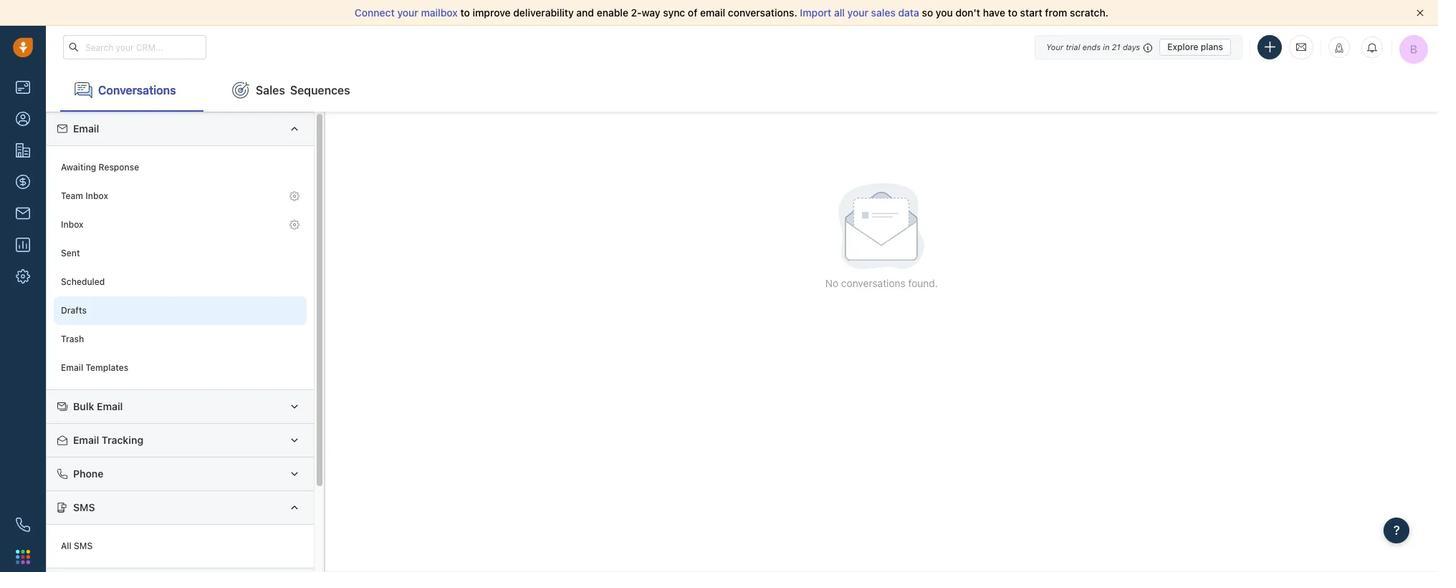 Task type: vqa. For each thing, say whether or not it's contained in the screenshot.
the bottom View
no



Task type: describe. For each thing, give the bounding box(es) containing it.
bulk
[[73, 401, 94, 413]]

your trial ends in 21 days
[[1046, 42, 1140, 51]]

plans
[[1201, 41, 1223, 52]]

sequences
[[290, 84, 350, 96]]

awaiting response link
[[54, 153, 306, 182]]

connect
[[355, 6, 395, 19]]

ends
[[1082, 42, 1101, 51]]

inbox link
[[54, 211, 306, 239]]

explore plans
[[1167, 41, 1223, 52]]

scratch.
[[1070, 6, 1109, 19]]

you
[[936, 6, 953, 19]]

tracking
[[102, 434, 143, 446]]

drafts link
[[54, 297, 306, 325]]

conversations
[[98, 84, 176, 96]]

email templates
[[61, 363, 128, 374]]

import
[[800, 6, 831, 19]]

conversations link
[[60, 69, 203, 112]]

team
[[61, 191, 83, 202]]

drafts
[[61, 306, 87, 316]]

sales
[[871, 6, 896, 19]]

start
[[1020, 6, 1042, 19]]

days
[[1123, 42, 1140, 51]]

conversations
[[841, 277, 906, 289]]

2-
[[631, 6, 642, 19]]

bulk email
[[73, 401, 123, 413]]

connect your mailbox to improve deliverability and enable 2-way sync of email conversations. import all your sales data so you don't have to start from scratch.
[[355, 6, 1109, 19]]

2 to from the left
[[1008, 6, 1018, 19]]

sales
[[256, 84, 285, 96]]

trash
[[61, 334, 84, 345]]

and
[[576, 6, 594, 19]]

trash link
[[54, 325, 306, 354]]

all
[[834, 6, 845, 19]]

awaiting
[[61, 162, 96, 173]]

all
[[61, 541, 72, 552]]

trial
[[1066, 42, 1080, 51]]

1 vertical spatial sms
[[74, 541, 93, 552]]

send email image
[[1296, 41, 1306, 53]]

1 vertical spatial inbox
[[61, 220, 84, 230]]

all sms
[[61, 541, 93, 552]]

sent link
[[54, 239, 306, 268]]

phone
[[73, 468, 104, 480]]



Task type: locate. For each thing, give the bounding box(es) containing it.
conversations.
[[728, 6, 797, 19]]

your
[[397, 6, 418, 19], [847, 6, 868, 19]]

1 horizontal spatial inbox
[[86, 191, 108, 202]]

inbox down team
[[61, 220, 84, 230]]

team inbox link
[[54, 182, 306, 211]]

have
[[983, 6, 1005, 19]]

0 horizontal spatial your
[[397, 6, 418, 19]]

phone element
[[9, 511, 37, 540]]

scheduled
[[61, 277, 105, 288]]

1 horizontal spatial your
[[847, 6, 868, 19]]

email for email templates
[[61, 363, 83, 374]]

0 horizontal spatial inbox
[[61, 220, 84, 230]]

sales sequences link
[[218, 69, 364, 112]]

to
[[460, 6, 470, 19], [1008, 6, 1018, 19]]

email down trash
[[61, 363, 83, 374]]

deliverability
[[513, 6, 574, 19]]

your
[[1046, 42, 1063, 51]]

freshworks switcher image
[[16, 550, 30, 564]]

email right "bulk"
[[97, 401, 123, 413]]

what's new image
[[1334, 43, 1344, 53]]

tab list containing conversations
[[46, 69, 1438, 112]]

your left mailbox
[[397, 6, 418, 19]]

no
[[825, 277, 838, 289]]

don't
[[956, 6, 980, 19]]

team inbox
[[61, 191, 108, 202]]

email up awaiting
[[73, 123, 99, 135]]

21
[[1112, 42, 1120, 51]]

no conversations found.
[[825, 277, 938, 289]]

to right mailbox
[[460, 6, 470, 19]]

1 horizontal spatial to
[[1008, 6, 1018, 19]]

close image
[[1417, 9, 1424, 16]]

explore plans link
[[1159, 38, 1231, 56]]

mailbox
[[421, 6, 458, 19]]

email for email tracking
[[73, 434, 99, 446]]

email up phone
[[73, 434, 99, 446]]

sms right "all"
[[74, 541, 93, 552]]

to left start
[[1008, 6, 1018, 19]]

sms
[[73, 502, 95, 514], [74, 541, 93, 552]]

of
[[688, 6, 697, 19]]

from
[[1045, 6, 1067, 19]]

email
[[73, 123, 99, 135], [61, 363, 83, 374], [97, 401, 123, 413], [73, 434, 99, 446]]

sms down phone
[[73, 502, 95, 514]]

phone image
[[16, 518, 30, 532]]

inbox
[[86, 191, 108, 202], [61, 220, 84, 230]]

0 vertical spatial sms
[[73, 502, 95, 514]]

explore
[[1167, 41, 1198, 52]]

improve
[[473, 6, 511, 19]]

templates
[[86, 363, 128, 374]]

1 to from the left
[[460, 6, 470, 19]]

awaiting response
[[61, 162, 139, 173]]

connect your mailbox link
[[355, 6, 460, 19]]

email templates link
[[54, 354, 306, 383]]

inbox right team
[[86, 191, 108, 202]]

enable
[[597, 6, 628, 19]]

way
[[642, 6, 660, 19]]

email for email
[[73, 123, 99, 135]]

so
[[922, 6, 933, 19]]

2 your from the left
[[847, 6, 868, 19]]

Search your CRM... text field
[[63, 35, 206, 59]]

sent
[[61, 248, 80, 259]]

sales sequences
[[256, 84, 350, 96]]

scheduled link
[[54, 268, 306, 297]]

found.
[[908, 277, 938, 289]]

email tracking
[[73, 434, 143, 446]]

import all your sales data link
[[800, 6, 922, 19]]

1 your from the left
[[397, 6, 418, 19]]

email
[[700, 6, 725, 19]]

your right the all
[[847, 6, 868, 19]]

data
[[898, 6, 919, 19]]

0 vertical spatial inbox
[[86, 191, 108, 202]]

0 horizontal spatial to
[[460, 6, 470, 19]]

sync
[[663, 6, 685, 19]]

all sms link
[[54, 532, 306, 561]]

inbox inside 'link'
[[86, 191, 108, 202]]

in
[[1103, 42, 1110, 51]]

tab list
[[46, 69, 1438, 112]]

response
[[99, 162, 139, 173]]



